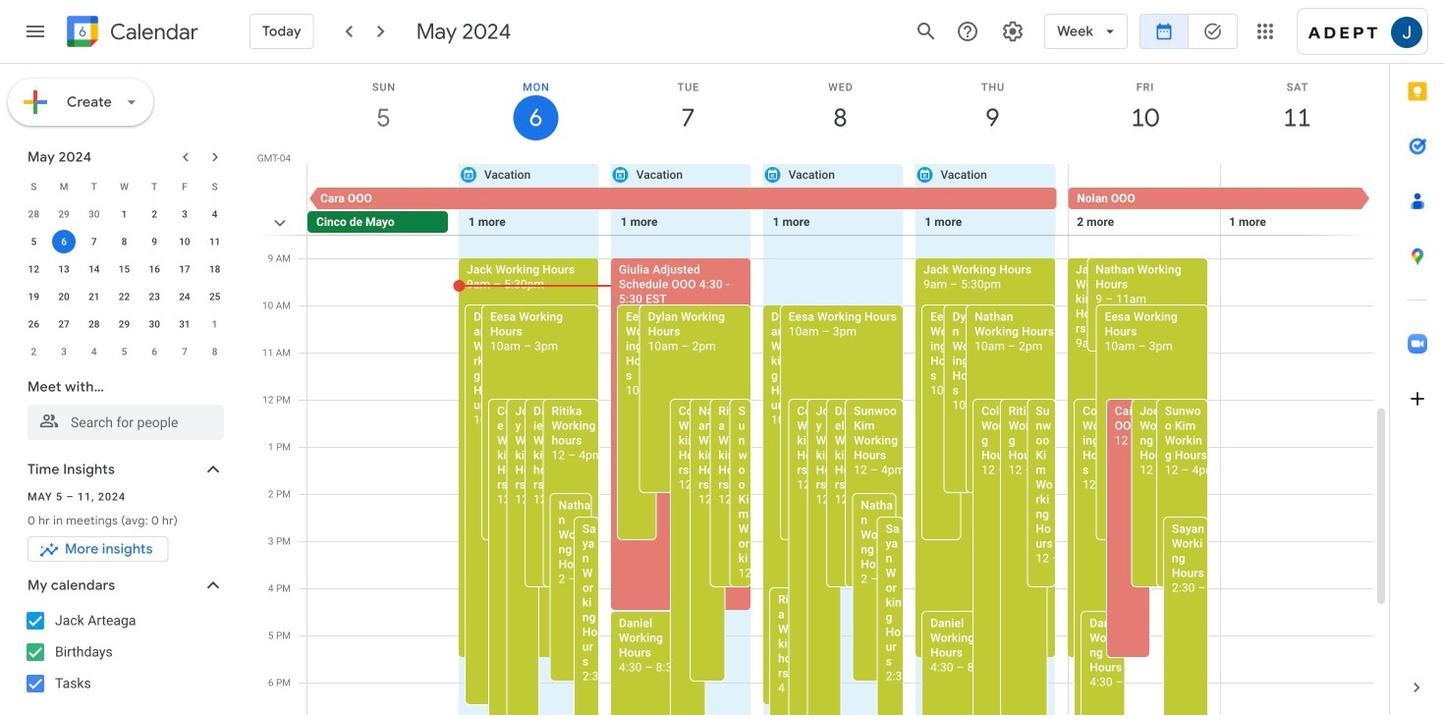 Task type: vqa. For each thing, say whether or not it's contained in the screenshot.
June 5 element
yes



Task type: locate. For each thing, give the bounding box(es) containing it.
31 element
[[173, 312, 196, 336]]

april 29 element
[[52, 202, 76, 226]]

3 element
[[173, 202, 196, 226]]

june 5 element
[[112, 340, 136, 364]]

15 element
[[112, 257, 136, 281]]

row
[[299, 129, 1389, 176], [299, 164, 1389, 258], [19, 173, 230, 200], [19, 200, 230, 228], [19, 228, 230, 255], [19, 255, 230, 283], [19, 283, 230, 311], [19, 311, 230, 338], [19, 338, 230, 366]]

row group
[[19, 200, 230, 366]]

cell
[[460, 144, 612, 160], [612, 144, 764, 160], [764, 144, 917, 160], [917, 144, 1069, 160], [1069, 144, 1221, 160], [307, 164, 1068, 258], [460, 164, 612, 258], [612, 164, 764, 258], [764, 164, 916, 258], [916, 164, 1068, 258], [1068, 164, 1373, 258], [49, 228, 79, 255]]

2 element
[[143, 202, 166, 226]]

heading
[[106, 20, 198, 44]]

23 element
[[143, 285, 166, 309]]

22 element
[[112, 285, 136, 309]]

25 element
[[203, 285, 227, 309]]

cell inside may 2024 grid
[[49, 228, 79, 255]]

heading inside calendar element
[[106, 20, 198, 44]]

4 element
[[203, 202, 227, 226]]

12 element
[[22, 257, 46, 281]]

10 element
[[173, 230, 196, 254]]

None search field
[[0, 369, 244, 440]]

may 2024 grid
[[19, 173, 230, 366]]

settings menu image
[[1001, 20, 1025, 43]]

28 element
[[82, 312, 106, 336]]

tab list
[[1390, 64, 1444, 660]]

6, today element
[[52, 230, 76, 254]]

29 element
[[112, 312, 136, 336]]

9 element
[[143, 230, 166, 254]]

7 element
[[82, 230, 106, 254]]

grid
[[252, 64, 1389, 715]]

18 element
[[203, 257, 227, 281]]

april 30 element
[[82, 202, 106, 226]]

20 element
[[52, 285, 76, 309]]

june 7 element
[[173, 340, 196, 364]]

sunday, may 5 element
[[308, 64, 460, 146]]

13 element
[[52, 257, 76, 281]]

june 2 element
[[22, 340, 46, 364]]

Search for people to meet text field
[[39, 405, 212, 440]]



Task type: describe. For each thing, give the bounding box(es) containing it.
5 element
[[22, 230, 46, 254]]

monday, may 6, today element
[[460, 64, 612, 146]]

main drawer image
[[24, 20, 47, 43]]

friday, may 10 element
[[1069, 64, 1221, 146]]

june 4 element
[[82, 340, 106, 364]]

1 element
[[112, 202, 136, 226]]

17 element
[[173, 257, 196, 281]]

30 element
[[143, 312, 166, 336]]

21 element
[[82, 285, 106, 309]]

wednesday, may 8 element
[[764, 64, 917, 146]]

14 element
[[82, 257, 106, 281]]

saturday, may 11 element
[[1221, 64, 1374, 146]]

june 1 element
[[203, 312, 227, 336]]

tuesday, may 7 element
[[612, 64, 764, 146]]

my calendars list
[[4, 605, 244, 700]]

june 3 element
[[52, 340, 76, 364]]

thursday, may 9 element
[[917, 64, 1069, 146]]

8 element
[[112, 230, 136, 254]]

24 element
[[173, 285, 196, 309]]

calendar element
[[63, 12, 198, 55]]

june 8 element
[[203, 340, 227, 364]]

june 6 element
[[143, 340, 166, 364]]

april 28 element
[[22, 202, 46, 226]]

27 element
[[52, 312, 76, 336]]

11 element
[[203, 230, 227, 254]]

16 element
[[143, 257, 166, 281]]

26 element
[[22, 312, 46, 336]]

19 element
[[22, 285, 46, 309]]



